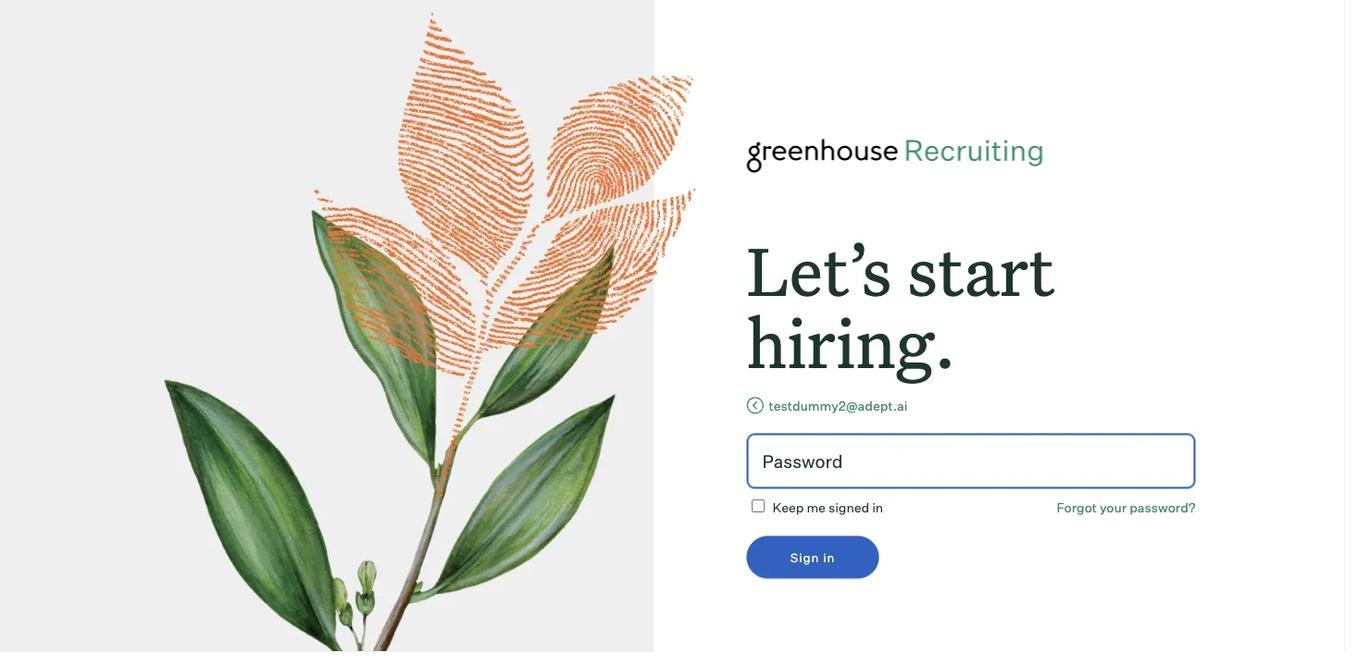 Task type: describe. For each thing, give the bounding box(es) containing it.
forgot
[[1057, 500, 1097, 516]]

let's start hiring.
[[747, 226, 1055, 387]]

in inside button
[[824, 551, 836, 565]]

let's
[[747, 226, 892, 314]]

signed
[[829, 500, 870, 516]]

noun_next_3025204 image
[[747, 397, 765, 415]]

Password password field
[[747, 434, 1196, 489]]

forgot your password?
[[1057, 500, 1196, 516]]

start
[[908, 226, 1055, 314]]



Task type: vqa. For each thing, say whether or not it's contained in the screenshot.
Jobs link at the left top of the page
no



Task type: locate. For each thing, give the bounding box(es) containing it.
1 horizontal spatial in
[[873, 500, 884, 516]]

in
[[873, 500, 884, 516], [824, 551, 836, 565]]

in right signed
[[873, 500, 884, 516]]

password?
[[1130, 500, 1196, 516]]

Keep me signed in checkbox
[[747, 500, 770, 513]]

sign in button
[[747, 537, 879, 579]]

hiring.
[[747, 298, 957, 387]]

in right sign
[[824, 551, 836, 565]]

testdummy2@adept.ai
[[769, 398, 908, 414]]

0 horizontal spatial in
[[824, 551, 836, 565]]

0 vertical spatial in
[[873, 500, 884, 516]]

me
[[807, 500, 826, 516]]

your
[[1100, 500, 1127, 516]]

sign in
[[791, 551, 836, 565]]

sign
[[791, 551, 820, 565]]

forgot your password? link
[[1057, 500, 1196, 516]]

keep
[[773, 500, 804, 516]]

1 vertical spatial in
[[824, 551, 836, 565]]

keep me signed in
[[773, 500, 884, 516]]



